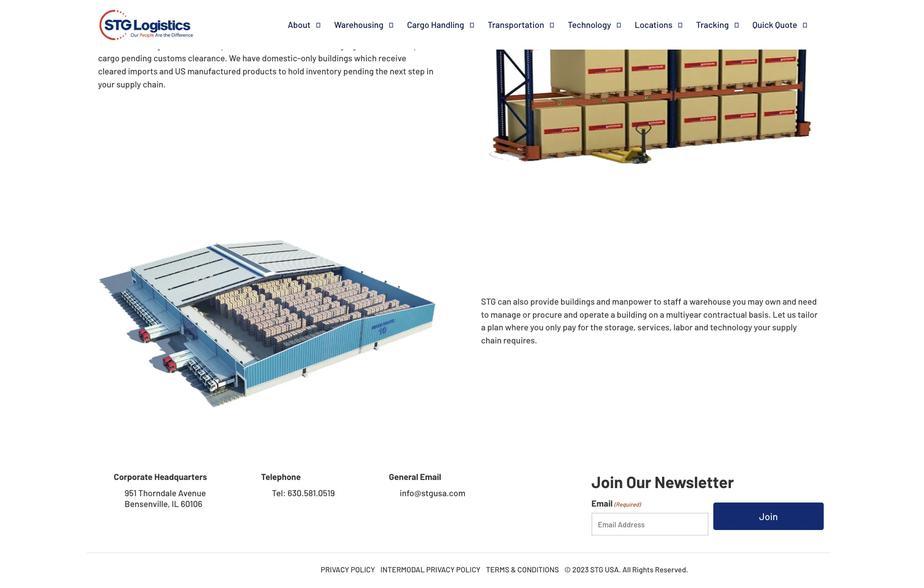 Task type: vqa. For each thing, say whether or not it's contained in the screenshot.
'And'
yes



Task type: locate. For each thing, give the bounding box(es) containing it.
0 horizontal spatial pending
[[121, 53, 152, 63]]

1 horizontal spatial import
[[405, 40, 430, 50]]

policy left terms
[[457, 565, 481, 574]]

none submit inside join our newsletter 'footer'
[[714, 503, 824, 531]]

clearance.
[[188, 53, 227, 63]]

0 vertical spatial you
[[733, 296, 747, 307]]

1 vertical spatial have
[[243, 53, 260, 63]]

1 horizontal spatial you
[[733, 296, 747, 307]]

terms & conditions
[[486, 565, 559, 574]]

1 vertical spatial supply
[[773, 322, 798, 333]]

your down cleared
[[98, 79, 115, 89]]

the down operate
[[591, 322, 603, 333]]

1 vertical spatial which
[[354, 53, 377, 63]]

your down basis. on the bottom right of page
[[754, 322, 771, 333]]

0 vertical spatial have
[[112, 40, 129, 50]]

procure
[[533, 309, 562, 320]]

inventory
[[306, 66, 342, 76]]

0 horizontal spatial policy
[[351, 565, 375, 574]]

to up domestic-
[[290, 40, 298, 50]]

you
[[733, 296, 747, 307], [531, 322, 544, 333]]

0 vertical spatial supply
[[116, 79, 141, 89]]

have up cargo
[[112, 40, 129, 50]]

1 horizontal spatial hold
[[387, 40, 403, 50]]

1 horizontal spatial supply
[[773, 322, 798, 333]]

bensenville,
[[125, 499, 170, 509]]

0 horizontal spatial hold
[[288, 66, 305, 76]]

us
[[788, 309, 797, 320]]

a
[[684, 296, 688, 307], [611, 309, 616, 320], [660, 309, 665, 320], [481, 322, 486, 333]]

il
[[172, 499, 179, 509]]

our
[[627, 472, 652, 492]]

0 vertical spatial which
[[167, 40, 190, 50]]

2 vertical spatial buildings
[[561, 296, 595, 307]]

join
[[592, 472, 623, 492]]

buildings up operate
[[561, 296, 595, 307]]

which
[[167, 40, 190, 50], [354, 53, 377, 63]]

and right "labor" at the bottom of the page
[[695, 322, 709, 333]]

technology link
[[568, 19, 635, 30]]

tel: 630.581.0519 link
[[261, 488, 335, 499]]

0 horizontal spatial your
[[98, 79, 115, 89]]

the
[[376, 66, 388, 76], [591, 322, 603, 333]]

0 vertical spatial hold
[[387, 40, 403, 50]]

only inside stg can also provide buildings and manpower to staff a warehouse you may own and need to manage or procure and operate a building on a multiyear contractual basis. let us tailor a plan where you only pay for the storage, services, labor and technology your supply chain requires.
[[546, 322, 561, 333]]

0 vertical spatial buildings
[[131, 40, 165, 50]]

warehousing
[[334, 19, 384, 30]]

tailor
[[798, 309, 818, 320]]

1 horizontal spatial stg
[[591, 565, 604, 574]]

None submit
[[714, 503, 824, 531]]

the inside we have buildings which offer import cfs services to receive, segregate and hold import cargo pending customs clearance. we have domestic-only buildings which receive cleared imports and us manufactured products to hold inventory pending the next step in your supply chain.
[[376, 66, 388, 76]]

hold down domestic-
[[288, 66, 305, 76]]

1 import from the left
[[212, 40, 237, 50]]

all
[[623, 565, 631, 574]]

0 horizontal spatial privacy
[[321, 565, 349, 574]]

multiyear
[[667, 309, 702, 320]]

warehouse image
[[98, 239, 436, 409]]

and up receive at the left top of the page
[[371, 40, 385, 50]]

chain
[[481, 335, 502, 346]]

stg left usa.
[[591, 565, 604, 574]]

warehousing link
[[334, 19, 407, 30]]

also
[[513, 296, 529, 307]]

1 vertical spatial buildings
[[318, 53, 353, 63]]

pending down segregate on the top left
[[344, 66, 374, 76]]

intermodal
[[381, 565, 425, 574]]

(required)
[[615, 501, 641, 508]]

only down procure
[[546, 322, 561, 333]]

have down cfs
[[243, 53, 260, 63]]

buildings up inventory
[[318, 53, 353, 63]]

0 vertical spatial your
[[98, 79, 115, 89]]

only down receive,
[[301, 53, 317, 63]]

quick quote link
[[753, 19, 821, 30]]

quick quote
[[753, 19, 798, 30]]

pending
[[121, 53, 152, 63], [344, 66, 374, 76]]

we down cfs
[[229, 53, 241, 63]]

0 vertical spatial email
[[420, 472, 442, 482]]

hold up receive at the left top of the page
[[387, 40, 403, 50]]

terms & conditions link
[[486, 565, 559, 574]]

and
[[371, 40, 385, 50], [159, 66, 173, 76], [597, 296, 611, 307], [783, 296, 797, 307], [564, 309, 578, 320], [695, 322, 709, 333]]

policy
[[351, 565, 375, 574], [457, 565, 481, 574]]

telephone
[[261, 472, 301, 482]]

can
[[498, 296, 512, 307]]

email
[[420, 472, 442, 482], [592, 499, 613, 509]]

and up the "us"
[[783, 296, 797, 307]]

join our newsletter
[[592, 472, 735, 492]]

us
[[175, 66, 186, 76]]

supply down imports on the left top of page
[[116, 79, 141, 89]]

1 horizontal spatial pending
[[344, 66, 374, 76]]

receive,
[[299, 40, 329, 50]]

0 horizontal spatial supply
[[116, 79, 141, 89]]

newsletter
[[655, 472, 735, 492]]

1 horizontal spatial we
[[229, 53, 241, 63]]

1 horizontal spatial only
[[546, 322, 561, 333]]

import down cargo on the top of page
[[405, 40, 430, 50]]

supply inside stg can also provide buildings and manpower to staff a warehouse you may own and need to manage or procure and operate a building on a multiyear contractual basis. let us tailor a plan where you only pay for the storage, services, labor and technology your supply chain requires.
[[773, 322, 798, 333]]

in
[[427, 66, 434, 76]]

manage
[[491, 309, 521, 320]]

which down segregate on the top left
[[354, 53, 377, 63]]

a right staff
[[684, 296, 688, 307]]

0 horizontal spatial only
[[301, 53, 317, 63]]

your
[[98, 79, 115, 89], [754, 322, 771, 333]]

import up clearance.
[[212, 40, 237, 50]]

the left next
[[376, 66, 388, 76]]

only
[[301, 53, 317, 63], [546, 322, 561, 333]]

pending up imports on the left top of page
[[121, 53, 152, 63]]

0 horizontal spatial the
[[376, 66, 388, 76]]

you left may
[[733, 296, 747, 307]]

1 policy from the left
[[351, 565, 375, 574]]

corporate
[[114, 472, 153, 482]]

which up the customs
[[167, 40, 190, 50]]

1 horizontal spatial your
[[754, 322, 771, 333]]

privacy
[[321, 565, 349, 574], [427, 565, 455, 574]]

policy left intermodal
[[351, 565, 375, 574]]

transportation
[[488, 19, 545, 30]]

1 vertical spatial email
[[592, 499, 613, 509]]

have
[[112, 40, 129, 50], [243, 53, 260, 63]]

1 horizontal spatial privacy
[[427, 565, 455, 574]]

1 horizontal spatial email
[[592, 499, 613, 509]]

1 horizontal spatial which
[[354, 53, 377, 63]]

1 horizontal spatial the
[[591, 322, 603, 333]]

manufactured
[[187, 66, 241, 76]]

terms
[[486, 565, 510, 574]]

avenue
[[178, 488, 206, 499]]

2 horizontal spatial buildings
[[561, 296, 595, 307]]

buildings up the customs
[[131, 40, 165, 50]]

imports
[[128, 66, 158, 76]]

1 vertical spatial your
[[754, 322, 771, 333]]

0 horizontal spatial stg
[[481, 296, 496, 307]]

0 horizontal spatial we
[[98, 40, 110, 50]]

stg left can
[[481, 296, 496, 307]]

stg
[[481, 296, 496, 307], [591, 565, 604, 574]]

0 vertical spatial the
[[376, 66, 388, 76]]

1 vertical spatial only
[[546, 322, 561, 333]]

we up cargo
[[98, 40, 110, 50]]

offer
[[191, 40, 210, 50]]

1 horizontal spatial policy
[[457, 565, 481, 574]]

you down procure
[[531, 322, 544, 333]]

cargo handling link
[[407, 19, 488, 30]]

1 vertical spatial stg
[[591, 565, 604, 574]]

0 vertical spatial pending
[[121, 53, 152, 63]]

email down the join
[[592, 499, 613, 509]]

warehouse
[[690, 296, 731, 307]]

manpower
[[613, 296, 652, 307]]

email up info@stgusa.com
[[420, 472, 442, 482]]

0 vertical spatial stg
[[481, 296, 496, 307]]

services
[[256, 40, 288, 50]]

0 horizontal spatial you
[[531, 322, 544, 333]]

0 horizontal spatial import
[[212, 40, 237, 50]]

transportation link
[[488, 19, 568, 30]]

2 import from the left
[[405, 40, 430, 50]]

next
[[390, 66, 407, 76]]

thorndale
[[138, 488, 177, 499]]

0 vertical spatial only
[[301, 53, 317, 63]]

1 horizontal spatial buildings
[[318, 53, 353, 63]]

supply down let
[[773, 322, 798, 333]]

supply
[[116, 79, 141, 89], [773, 322, 798, 333]]

to up on
[[654, 296, 662, 307]]

to
[[290, 40, 298, 50], [279, 66, 287, 76], [654, 296, 662, 307], [481, 309, 489, 320]]

1 vertical spatial pending
[[344, 66, 374, 76]]

1 vertical spatial the
[[591, 322, 603, 333]]

import
[[212, 40, 237, 50], [405, 40, 430, 50]]



Task type: describe. For each thing, give the bounding box(es) containing it.
2023
[[573, 565, 589, 574]]

building
[[617, 309, 647, 320]]

email (required)
[[592, 499, 641, 509]]

buildings inside stg can also provide buildings and manpower to staff a warehouse you may own and need to manage or procure and operate a building on a multiyear contractual basis. let us tailor a plan where you only pay for the storage, services, labor and technology your supply chain requires.
[[561, 296, 595, 307]]

stg inside join our newsletter 'footer'
[[591, 565, 604, 574]]

1 vertical spatial hold
[[288, 66, 305, 76]]

info@stgusa.com
[[400, 488, 466, 499]]

requires.
[[504, 335, 538, 346]]

your inside stg can also provide buildings and manpower to staff a warehouse you may own and need to manage or procure and operate a building on a multiyear contractual basis. let us tailor a plan where you only pay for the storage, services, labor and technology your supply chain requires.
[[754, 322, 771, 333]]

or
[[523, 309, 531, 320]]

technology
[[711, 322, 753, 333]]

© 2023 stg usa. all rights reserved.
[[565, 565, 689, 574]]

cargo
[[98, 53, 120, 63]]

only inside we have buildings which offer import cfs services to receive, segregate and hold import cargo pending customs clearance. we have domestic-only buildings which receive cleared imports and us manufactured products to hold inventory pending the next step in your supply chain.
[[301, 53, 317, 63]]

general
[[389, 472, 419, 482]]

for
[[578, 322, 589, 333]]

630.581.0519
[[288, 488, 335, 499]]

1 vertical spatial you
[[531, 322, 544, 333]]

2 privacy from the left
[[427, 565, 455, 574]]

to down domestic-
[[279, 66, 287, 76]]

segregate
[[331, 40, 369, 50]]

60106
[[181, 499, 203, 509]]

stg inside stg can also provide buildings and manpower to staff a warehouse you may own and need to manage or procure and operate a building on a multiyear contractual basis. let us tailor a plan where you only pay for the storage, services, labor and technology your supply chain requires.
[[481, 296, 496, 307]]

&
[[511, 565, 516, 574]]

quote
[[776, 19, 798, 30]]

headquarters
[[154, 472, 207, 482]]

Email Address email field
[[592, 513, 709, 536]]

let
[[773, 309, 786, 320]]

plan
[[488, 322, 504, 333]]

on
[[649, 309, 659, 320]]

a up "storage,"
[[611, 309, 616, 320]]

handling
[[431, 19, 464, 30]]

cargo handling
[[407, 19, 464, 30]]

1 horizontal spatial have
[[243, 53, 260, 63]]

tracking
[[697, 19, 729, 30]]

products
[[243, 66, 277, 76]]

need
[[799, 296, 817, 307]]

join our newsletter footer
[[0, 445, 918, 585]]

about link
[[288, 19, 334, 30]]

0 horizontal spatial which
[[167, 40, 190, 50]]

1 privacy from the left
[[321, 565, 349, 574]]

locations
[[635, 19, 673, 30]]

1 vertical spatial we
[[229, 53, 241, 63]]

privacy policy link
[[321, 565, 375, 574]]

privacy policy
[[321, 565, 375, 574]]

0 vertical spatial we
[[98, 40, 110, 50]]

to up plan
[[481, 309, 489, 320]]

usa.
[[605, 565, 621, 574]]

info@stgusa.com link
[[389, 488, 466, 499]]

stg can also provide buildings and manpower to staff a warehouse you may own and need to manage or procure and operate a building on a multiyear contractual basis. let us tailor a plan where you only pay for the storage, services, labor and technology your supply chain requires.
[[481, 296, 818, 346]]

tracking link
[[697, 19, 753, 30]]

domestic-
[[262, 53, 301, 63]]

rights
[[633, 565, 654, 574]]

step
[[408, 66, 425, 76]]

own
[[766, 296, 781, 307]]

technology
[[568, 19, 612, 30]]

the inside stg can also provide buildings and manpower to staff a warehouse you may own and need to manage or procure and operate a building on a multiyear contractual basis. let us tailor a plan where you only pay for the storage, services, labor and technology your supply chain requires.
[[591, 322, 603, 333]]

services,
[[638, 322, 672, 333]]

and up pay
[[564, 309, 578, 320]]

intermodal privacy policy
[[381, 565, 481, 574]]

and down the customs
[[159, 66, 173, 76]]

receive
[[379, 53, 407, 63]]

your inside we have buildings which offer import cfs services to receive, segregate and hold import cargo pending customs clearance. we have domestic-only buildings which receive cleared imports and us manufactured products to hold inventory pending the next step in your supply chain.
[[98, 79, 115, 89]]

about
[[288, 19, 311, 30]]

contractual
[[704, 309, 748, 320]]

supply inside we have buildings which offer import cfs services to receive, segregate and hold import cargo pending customs clearance. we have domestic-only buildings which receive cleared imports and us manufactured products to hold inventory pending the next step in your supply chain.
[[116, 79, 141, 89]]

951 thorndale avenue bensenville, il 60106
[[125, 488, 206, 509]]

quick
[[753, 19, 774, 30]]

labor
[[674, 322, 693, 333]]

0 horizontal spatial buildings
[[131, 40, 165, 50]]

crates and pallets image
[[481, 0, 820, 167]]

pay
[[563, 322, 577, 333]]

a left plan
[[481, 322, 486, 333]]

cargo
[[407, 19, 430, 30]]

basis.
[[749, 309, 772, 320]]

corporate headquarters
[[114, 472, 207, 482]]

general email
[[389, 472, 442, 482]]

©
[[565, 565, 571, 574]]

provide
[[531, 296, 559, 307]]

stg usa image
[[96, 0, 196, 53]]

0 horizontal spatial email
[[420, 472, 442, 482]]

chain.
[[143, 79, 166, 89]]

951
[[125, 488, 137, 499]]

intermodal privacy policy link
[[381, 565, 481, 574]]

customs
[[154, 53, 186, 63]]

where
[[505, 322, 529, 333]]

staff
[[664, 296, 682, 307]]

tel: 630.581.0519
[[272, 488, 335, 499]]

0 horizontal spatial have
[[112, 40, 129, 50]]

and up operate
[[597, 296, 611, 307]]

a right on
[[660, 309, 665, 320]]

tel:
[[272, 488, 286, 499]]

locations link
[[635, 19, 697, 30]]

2 policy from the left
[[457, 565, 481, 574]]

we have buildings which offer import cfs services to receive, segregate and hold import cargo pending customs clearance. we have domestic-only buildings which receive cleared imports and us manufactured products to hold inventory pending the next step in your supply chain.
[[98, 40, 434, 89]]

conditions
[[518, 565, 559, 574]]

may
[[748, 296, 764, 307]]

reserved.
[[656, 565, 689, 574]]

storage,
[[605, 322, 636, 333]]



